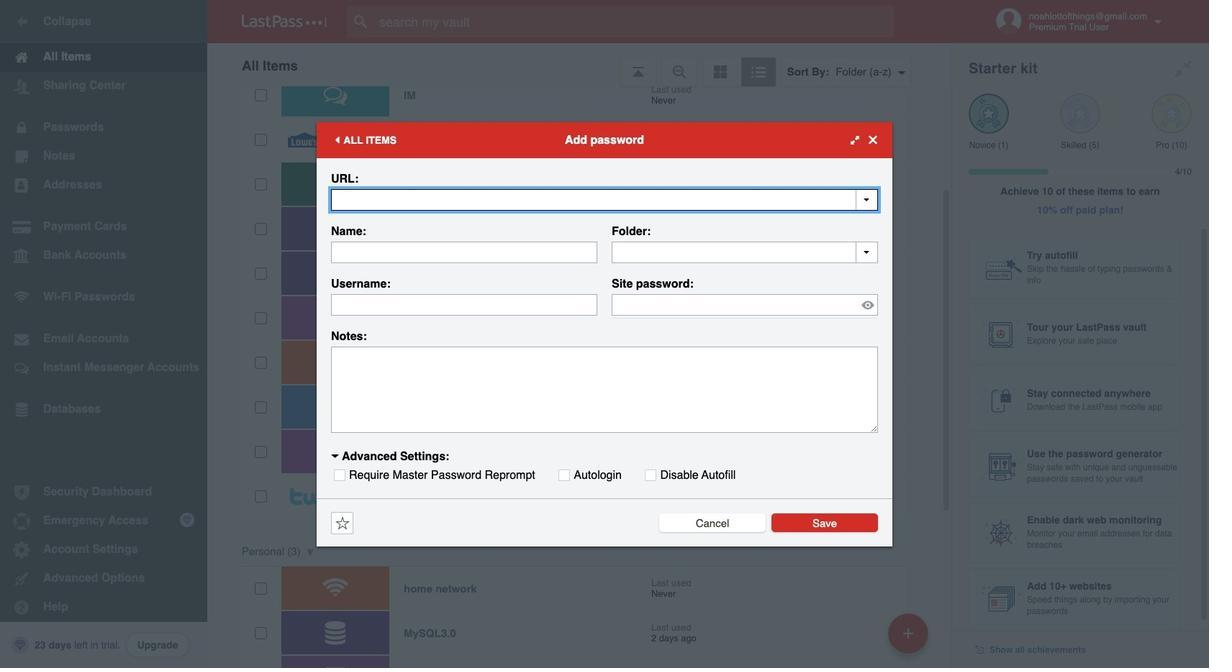 Task type: locate. For each thing, give the bounding box(es) containing it.
None text field
[[612, 242, 879, 263], [331, 294, 598, 316], [612, 242, 879, 263], [331, 294, 598, 316]]

Search search field
[[347, 6, 922, 37]]

None text field
[[331, 189, 879, 211], [331, 242, 598, 263], [331, 347, 879, 433], [331, 189, 879, 211], [331, 242, 598, 263], [331, 347, 879, 433]]

dialog
[[317, 122, 893, 547]]

main navigation navigation
[[0, 0, 207, 669]]

new item navigation
[[884, 610, 938, 669]]

None password field
[[612, 294, 879, 316]]



Task type: describe. For each thing, give the bounding box(es) containing it.
vault options navigation
[[207, 43, 952, 86]]

new item image
[[904, 629, 914, 639]]

search my vault text field
[[347, 6, 922, 37]]

lastpass image
[[242, 15, 327, 28]]



